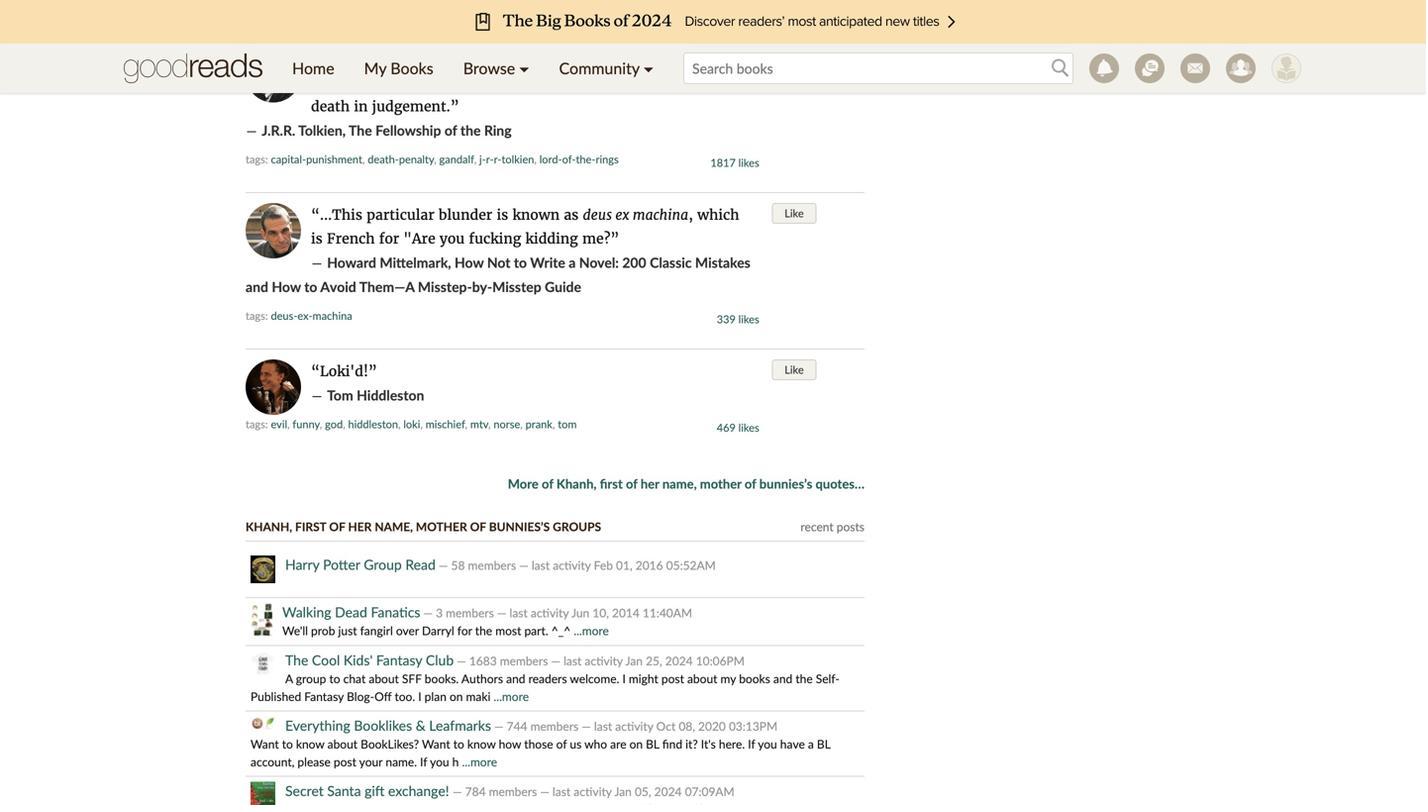 Task type: vqa. For each thing, say whether or not it's contained in the screenshot.
2nd TRENDING from the bottom
no



Task type: describe. For each thing, give the bounding box(es) containing it.
— left 3 at the bottom of the page
[[423, 605, 433, 620]]

khanh, first of her name, mother of bunnies's groups
[[246, 519, 601, 534]]

deus-
[[271, 309, 298, 322]]

funny
[[293, 417, 320, 431]]

find
[[662, 737, 682, 751]]

mistakes
[[695, 254, 751, 271]]

members inside the cool kids' fantasy club — 1683 members           — last activity jan 25, 2024 10:06pm a group to chat about sff books. authors and readers welcome.  i might post about my books and the self- published fantasy blog-off too. i plan on maki
[[500, 653, 548, 668]]

browse ▾
[[463, 58, 529, 78]]

more of khanh, first of her name, mother of bunnies's quotes… link
[[508, 476, 865, 492]]

1817
[[710, 156, 736, 169]]

...more inside "walking dead fanatics — 3 members           — last activity jun 10, 2014 11:40am we'll prob just fangirl over darryl for the most part. ^_^ ...more"
[[574, 623, 609, 638]]

those
[[524, 737, 553, 751]]

05:52am
[[666, 558, 716, 572]]

1 vertical spatial name,
[[375, 519, 413, 534]]

misstep-
[[418, 278, 472, 295]]

us
[[570, 737, 582, 751]]

name.
[[386, 754, 417, 769]]

machina inside "tags: deus-ex-machina 339 likes"
[[312, 309, 352, 322]]

0 horizontal spatial bunnies's
[[489, 519, 550, 534]]

j-
[[479, 152, 486, 166]]

ruby anderson image
[[1272, 53, 1301, 83]]

how not to write a novel: 200 classic mistakes and how to avoid them—a misstep-by-misstep guide
[[246, 254, 751, 295]]

as
[[564, 206, 579, 224]]

...more for —
[[462, 754, 497, 769]]

everything booklikes & leafmarks link
[[285, 717, 491, 734]]

784
[[465, 784, 486, 799]]

write
[[530, 254, 565, 271]]

58
[[451, 558, 465, 572]]

activity for exchange!
[[574, 784, 612, 799]]

1 deserve from the left
[[424, 50, 477, 68]]

community ▾
[[559, 58, 654, 78]]

likes inside tags: evil , funny , god , hiddleston , loki , mischief , mtv , norse , prank , tom 469 likes
[[738, 421, 759, 434]]

tom
[[558, 417, 577, 431]]

for inside "walking dead fanatics — 3 members           — last activity jun 10, 2014 11:40am we'll prob just fangirl over darryl for the most part. ^_^ ...more"
[[457, 623, 472, 638]]

the inside "many that live deserve death. and some that die deserve life. can you give it to them? then do not be too eager to deal out death in judgement." ― j.r.r. tolkien, the fellowship of the ring
[[460, 122, 481, 138]]

and inside "how not to write a novel: 200 classic mistakes and how to avoid them—a misstep-by-misstep guide"
[[246, 278, 268, 295]]

my books
[[364, 58, 433, 78]]

my books link
[[349, 44, 448, 93]]

it?
[[685, 737, 698, 751]]

, left the mischief link
[[420, 417, 423, 431]]

sff
[[402, 671, 422, 686]]

fellowship
[[375, 122, 441, 138]]

"...this particular blunder is known as deus ex machina
[[311, 206, 688, 224]]

, left funny
[[287, 417, 290, 431]]

0 horizontal spatial first
[[295, 519, 326, 534]]

it
[[403, 74, 414, 91]]

we'll
[[282, 623, 308, 638]]

tags: capital-punishment , death-penalty , gandalf , j-r-r-tolkien , lord-of-the-rings 1817 likes
[[246, 152, 759, 169]]

― inside "loki'd!" ― tom hiddleston
[[311, 387, 323, 404]]

116072 image
[[251, 555, 275, 583]]

more of khanh, first of her name, mother of bunnies's quotes…
[[508, 476, 865, 492]]

home
[[292, 58, 334, 78]]

to right not
[[514, 254, 527, 271]]

2 horizontal spatial about
[[687, 671, 717, 686]]

, left hiddleston link
[[343, 417, 345, 431]]

fangirl
[[360, 623, 393, 638]]

2020
[[698, 719, 726, 733]]

"loki'd!" ― tom hiddleston
[[311, 362, 424, 404]]

norse link
[[494, 417, 520, 431]]

loki link
[[403, 417, 420, 431]]

to up account,
[[282, 737, 293, 751]]

guide
[[545, 278, 581, 295]]

3
[[436, 605, 443, 620]]

1683
[[469, 653, 497, 668]]

walking
[[282, 603, 331, 620]]

like for "many that live deserve death. and some that die deserve life. can you give it to them? then do not be too eager to deal out death in judgement."
[[785, 50, 804, 64]]

tom link
[[558, 417, 577, 431]]

the inside "many that live deserve death. and some that die deserve life. can you give it to them? then do not be too eager to deal out death in judgement." ― j.r.r. tolkien, the fellowship of the ring
[[349, 122, 372, 138]]

115105 image
[[251, 717, 275, 730]]

group
[[364, 556, 402, 573]]

1 horizontal spatial machina
[[633, 206, 688, 224]]

to inside the cool kids' fantasy club — 1683 members           — last activity jan 25, 2024 10:06pm a group to chat about sff books. authors and readers welcome.  i might post about my books and the self- published fantasy blog-off too. i plan on maki
[[329, 671, 340, 686]]

— down 'those'
[[540, 784, 550, 799]]

...more link for —
[[462, 754, 497, 769]]

— up who
[[582, 719, 591, 733]]

my group discussions image
[[1135, 53, 1165, 83]]

1 horizontal spatial and
[[506, 671, 525, 686]]

group
[[296, 671, 326, 686]]

2024 inside the cool kids' fantasy club — 1683 members           — last activity jan 25, 2024 10:06pm a group to chat about sff books. authors and readers welcome.  i might post about my books and the self- published fantasy blog-off too. i plan on maki
[[665, 653, 693, 668]]

, left 'mtv'
[[465, 417, 467, 431]]

1 horizontal spatial mother
[[700, 476, 741, 492]]

some
[[560, 50, 596, 68]]

them?
[[436, 74, 479, 91]]

everything booklikes & leafmarks — 744 members           — last activity oct 08, 2020 03:13pm want to know about booklikes? want to know how those of us who are on bl find it? it's here. if you have a bl account, please post your name. if you h
[[251, 717, 830, 769]]

2024 inside secret santa gift exchange! — 784 members           — last activity jan 05, 2024 07:09am
[[654, 784, 682, 799]]

groups
[[553, 519, 601, 534]]

, left death-
[[362, 152, 365, 166]]

about inside everything booklikes & leafmarks — 744 members           — last activity oct 08, 2020 03:13pm want to know about booklikes? want to know how those of us who are on bl find it? it's here. if you have a bl account, please post your name. if you h
[[327, 737, 358, 751]]

1 bl from the left
[[646, 737, 659, 751]]

how not to write a novel: 200 classic mistakes and how to avoid them—a misstep-by-misstep guide link
[[246, 254, 751, 295]]

1 horizontal spatial her
[[641, 476, 659, 492]]

gandalf
[[439, 152, 474, 166]]

jan inside secret santa gift exchange! — 784 members           — last activity jan 05, 2024 07:09am
[[614, 784, 632, 799]]

1 r- from the left
[[486, 152, 494, 166]]

— left 744 in the bottom left of the page
[[494, 719, 504, 733]]

my
[[720, 671, 736, 686]]

1 horizontal spatial khanh,
[[556, 476, 597, 492]]

lord-of-the-rings link
[[539, 152, 619, 166]]

death.
[[481, 50, 524, 68]]

j.r.r.
[[262, 122, 295, 138]]

secret
[[285, 782, 324, 799]]

2 know from the left
[[467, 737, 496, 751]]

you down "03:13pm"
[[758, 737, 777, 751]]

hiddleston
[[357, 387, 424, 403]]

1 horizontal spatial name,
[[662, 476, 697, 492]]

the-
[[576, 152, 596, 166]]

khanh, first of her name, mother of bunnies's groups link
[[246, 519, 601, 534]]

— up readers
[[551, 653, 561, 668]]

of up 01,
[[626, 476, 637, 492]]

the inside the cool kids' fantasy club — 1683 members           — last activity jan 25, 2024 10:06pm a group to chat about sff books. authors and readers welcome.  i might post about my books and the self- published fantasy blog-off too. i plan on maki
[[285, 651, 308, 668]]

browse ▾ button
[[448, 44, 544, 93]]

feb
[[594, 558, 613, 572]]

of up potter
[[329, 519, 345, 534]]

here.
[[719, 737, 745, 751]]

loki
[[403, 417, 420, 431]]

not
[[544, 74, 567, 91]]

santa
[[327, 782, 361, 799]]

be
[[571, 74, 587, 91]]

mtv link
[[470, 417, 488, 431]]

...more link for club
[[494, 689, 529, 703]]

...more link for 3
[[574, 623, 609, 638]]

to up h
[[453, 737, 464, 751]]

them—a
[[359, 278, 414, 295]]

last for read
[[532, 558, 550, 572]]

, left loki link
[[398, 417, 401, 431]]

, inside , which is french for "are you fucking kidding me?" ― howard mittelmark,
[[688, 206, 693, 224]]

to left avoid at the left top of page
[[304, 278, 317, 295]]

to left deal
[[659, 74, 673, 91]]

which
[[697, 206, 739, 224]]

― inside "many that live deserve death. and some that die deserve life. can you give it to them? then do not be too eager to deal out death in judgement." ― j.r.r. tolkien, the fellowship of the ring
[[246, 122, 257, 139]]

, left gandalf link
[[434, 152, 436, 166]]

tom
[[327, 387, 353, 403]]

everything
[[285, 717, 350, 734]]

0 vertical spatial bunnies's
[[759, 476, 812, 492]]

classic
[[650, 254, 692, 271]]

menu containing home
[[277, 44, 669, 93]]

likes inside "tags: deus-ex-machina 339 likes"
[[738, 312, 759, 326]]

1 know from the left
[[296, 737, 324, 751]]

capital-
[[271, 152, 306, 166]]

hiddleston
[[348, 417, 398, 431]]

harry potter group read — 58 members           — last activity feb 01, 2016 05:52am
[[285, 556, 716, 573]]

, left god link
[[320, 417, 322, 431]]

on inside everything booklikes & leafmarks — 744 members           — last activity oct 08, 2020 03:13pm want to know about booklikes? want to know how those of us who are on bl find it? it's here. if you have a bl account, please post your name. if you h
[[629, 737, 643, 751]]

the cool kids' fantasy club link
[[285, 651, 454, 668]]

▾ for browse ▾
[[519, 58, 529, 78]]

members for exchange!
[[489, 784, 537, 799]]

do
[[523, 74, 540, 91]]

rings
[[596, 152, 619, 166]]

funny link
[[293, 417, 320, 431]]

jun
[[571, 605, 589, 620]]

of right more
[[542, 476, 553, 492]]

inbox image
[[1180, 53, 1210, 83]]

capital-punishment link
[[271, 152, 362, 166]]

2 horizontal spatial and
[[773, 671, 793, 686]]

, left tom
[[553, 417, 555, 431]]

tolkien
[[502, 152, 534, 166]]

of up the harry potter group read — 58 members           — last activity feb 01, 2016 05:52am
[[470, 519, 486, 534]]

2 want from the left
[[422, 737, 450, 751]]

1 vertical spatial i
[[418, 689, 421, 703]]

0 vertical spatial is
[[497, 206, 508, 224]]

1 horizontal spatial if
[[748, 737, 755, 751]]

j-r-r-tolkien link
[[479, 152, 534, 166]]

— up most
[[497, 605, 506, 620]]

0 horizontal spatial if
[[420, 754, 427, 769]]

books
[[739, 671, 770, 686]]



Task type: locate. For each thing, give the bounding box(es) containing it.
1 want from the left
[[251, 737, 279, 751]]

— left '58'
[[439, 558, 448, 572]]

— right '58'
[[519, 558, 529, 572]]

quotes…
[[816, 476, 865, 492]]

want up account,
[[251, 737, 279, 751]]

1 vertical spatial ...more link
[[494, 689, 529, 703]]

activity inside the harry potter group read — 58 members           — last activity feb 01, 2016 05:52am
[[553, 558, 591, 572]]

mittelmark,
[[380, 254, 451, 271]]

french
[[327, 230, 375, 247]]

1 tags: from the top
[[246, 152, 268, 166]]

post inside everything booklikes & leafmarks — 744 members           — last activity oct 08, 2020 03:13pm want to know about booklikes? want to know how those of us who are on bl find it? it's here. if you have a bl account, please post your name. if you h
[[334, 754, 356, 769]]

0 vertical spatial ―
[[246, 122, 257, 139]]

die
[[633, 50, 654, 68]]

0 vertical spatial i
[[622, 671, 626, 686]]

0 vertical spatial for
[[379, 230, 399, 247]]

of inside "many that live deserve death. and some that die deserve life. can you give it to them? then do not be too eager to deal out death in judgement." ― j.r.r. tolkien, the fellowship of the ring
[[444, 122, 457, 138]]

0 horizontal spatial is
[[311, 230, 323, 247]]

for right darryl
[[457, 623, 472, 638]]

01,
[[616, 558, 633, 572]]

a inside everything booklikes & leafmarks — 744 members           — last activity oct 08, 2020 03:13pm want to know about booklikes? want to know how those of us who are on bl find it? it's here. if you have a bl account, please post your name. if you h
[[808, 737, 814, 751]]

you down blunder
[[440, 230, 465, 247]]

, left prank
[[520, 417, 523, 431]]

1 horizontal spatial the
[[349, 122, 372, 138]]

read
[[405, 556, 436, 573]]

gandalf link
[[439, 152, 474, 166]]

2 that from the left
[[601, 50, 629, 68]]

likes inside tags: capital-punishment , death-penalty , gandalf , j-r-r-tolkien , lord-of-the-rings 1817 likes
[[738, 156, 759, 169]]

for inside , which is french for "are you fucking kidding me?" ― howard mittelmark,
[[379, 230, 399, 247]]

is up fucking
[[497, 206, 508, 224]]

more
[[508, 476, 539, 492]]

first
[[600, 476, 623, 492], [295, 519, 326, 534]]

...more for club
[[494, 689, 529, 703]]

1 horizontal spatial ▾
[[644, 58, 654, 78]]

norse
[[494, 417, 520, 431]]

1 vertical spatial if
[[420, 754, 427, 769]]

menu
[[277, 44, 669, 93]]

tom hiddleston image
[[246, 359, 301, 415]]

that up give
[[363, 50, 391, 68]]

members for read
[[468, 558, 516, 572]]

how
[[499, 737, 521, 751]]

118708 image
[[251, 782, 275, 805]]

11:40am
[[643, 605, 692, 620]]

tags: inside tags: evil , funny , god , hiddleston , loki , mischief , mtv , norse , prank , tom 469 likes
[[246, 417, 268, 431]]

tags: deus-ex-machina 339 likes
[[246, 309, 759, 326]]

0 vertical spatial jan
[[625, 653, 643, 668]]

0 horizontal spatial how
[[272, 278, 301, 295]]

name, up 05:52am
[[662, 476, 697, 492]]

2024 right the 05, at the bottom of page
[[654, 784, 682, 799]]

1 horizontal spatial fantasy
[[376, 651, 422, 668]]

0 vertical spatial tags:
[[246, 152, 268, 166]]

jan inside the cool kids' fantasy club — 1683 members           — last activity jan 25, 2024 10:06pm a group to chat about sff books. authors and readers welcome.  i might post about my books and the self- published fantasy blog-off too. i plan on maki
[[625, 653, 643, 668]]

1 vertical spatial how
[[272, 278, 301, 295]]

0 vertical spatial khanh,
[[556, 476, 597, 492]]

last inside the cool kids' fantasy club — 1683 members           — last activity jan 25, 2024 10:06pm a group to chat about sff books. authors and readers welcome.  i might post about my books and the self- published fantasy blog-off too. i plan on maki
[[564, 653, 582, 668]]

0 horizontal spatial for
[[379, 230, 399, 247]]

first up groups
[[600, 476, 623, 492]]

last for exchange!
[[553, 784, 571, 799]]

first up harry
[[295, 519, 326, 534]]

how up deus-
[[272, 278, 301, 295]]

1 vertical spatial her
[[348, 519, 372, 534]]

j.r.r. tolkien image
[[246, 47, 301, 102]]

of left us
[[556, 737, 567, 751]]

0 horizontal spatial post
[[334, 754, 356, 769]]

1 vertical spatial ―
[[311, 254, 323, 272]]

0 vertical spatial like link
[[772, 47, 817, 68]]

2 vertical spatial ―
[[311, 387, 323, 404]]

1 horizontal spatial a
[[808, 737, 814, 751]]

community ▾ button
[[544, 44, 669, 93]]

0 vertical spatial post
[[661, 671, 684, 686]]

1 ▾ from the left
[[519, 58, 529, 78]]

03:13pm
[[729, 719, 778, 733]]

members inside everything booklikes & leafmarks — 744 members           — last activity oct 08, 2020 03:13pm want to know about booklikes? want to know how those of us who are on bl find it? it's here. if you have a bl account, please post your name. if you h
[[530, 719, 579, 733]]

0 horizontal spatial that
[[363, 50, 391, 68]]

activity for leafmarks
[[615, 719, 653, 733]]

h
[[452, 754, 459, 769]]

^_^
[[551, 623, 571, 638]]

0 vertical spatial mother
[[700, 476, 741, 492]]

the
[[460, 122, 481, 138], [475, 623, 492, 638], [796, 671, 813, 686]]

0 vertical spatial her
[[641, 476, 659, 492]]

machina right ex
[[633, 206, 688, 224]]

0 vertical spatial likes
[[738, 156, 759, 169]]

0 horizontal spatial name,
[[375, 519, 413, 534]]

3 like link from the top
[[772, 359, 817, 380]]

last inside secret santa gift exchange! — 784 members           — last activity jan 05, 2024 07:09am
[[553, 784, 571, 799]]

members up 'those'
[[530, 719, 579, 733]]

last
[[532, 558, 550, 572], [510, 605, 528, 620], [564, 653, 582, 668], [594, 719, 612, 733], [553, 784, 571, 799]]

1 vertical spatial ...more
[[494, 689, 529, 703]]

1 horizontal spatial know
[[467, 737, 496, 751]]

2 r- from the left
[[494, 152, 502, 166]]

you up in
[[341, 74, 366, 91]]

and
[[528, 50, 555, 68]]

2 vertical spatial like link
[[772, 359, 817, 380]]

1 horizontal spatial bl
[[817, 737, 830, 751]]

mischief
[[426, 417, 465, 431]]

, left norse
[[488, 417, 491, 431]]

on
[[450, 689, 463, 703], [629, 737, 643, 751]]

and right books
[[773, 671, 793, 686]]

0 vertical spatial a
[[569, 254, 576, 271]]

to right it
[[418, 74, 432, 91]]

1 vertical spatial post
[[334, 754, 356, 769]]

1 horizontal spatial deserve
[[658, 50, 710, 68]]

last inside the harry potter group read — 58 members           — last activity feb 01, 2016 05:52am
[[532, 558, 550, 572]]

post left your
[[334, 754, 356, 769]]

just
[[338, 623, 357, 638]]

― left tom
[[311, 387, 323, 404]]

recent posts link
[[801, 519, 865, 534]]

636120 image
[[251, 651, 275, 676]]

1 vertical spatial the
[[475, 623, 492, 638]]

the down in
[[349, 122, 372, 138]]

0 vertical spatial ...more
[[574, 623, 609, 638]]

tags: inside tags: capital-punishment , death-penalty , gandalf , j-r-r-tolkien , lord-of-the-rings 1817 likes
[[246, 152, 268, 166]]

want
[[251, 737, 279, 751], [422, 737, 450, 751]]

post inside the cool kids' fantasy club — 1683 members           — last activity jan 25, 2024 10:06pm a group to chat about sff books. authors and readers welcome.  i might post about my books and the self- published fantasy blog-off too. i plan on maki
[[661, 671, 684, 686]]

0 horizontal spatial about
[[327, 737, 358, 751]]

posts
[[837, 519, 865, 534]]

notifications image
[[1089, 53, 1119, 83]]

3 like from the top
[[785, 363, 804, 376]]

tags: evil , funny , god , hiddleston , loki , mischief , mtv , norse , prank , tom 469 likes
[[246, 417, 759, 434]]

Search for books to add to your shelves search field
[[683, 52, 1074, 84]]

like link for "...this particular blunder is known as
[[772, 203, 817, 224]]

07:09am
[[685, 784, 735, 799]]

1 vertical spatial khanh,
[[246, 519, 292, 534]]

a inside "how not to write a novel: 200 classic mistakes and how to avoid them—a misstep-by-misstep guide"
[[569, 254, 576, 271]]

friend requests image
[[1226, 53, 1256, 83]]

is
[[497, 206, 508, 224], [311, 230, 323, 247]]

members inside secret santa gift exchange! — 784 members           — last activity jan 05, 2024 07:09am
[[489, 784, 537, 799]]

and
[[246, 278, 268, 295], [506, 671, 525, 686], [773, 671, 793, 686]]

1 vertical spatial likes
[[738, 312, 759, 326]]

1 vertical spatial on
[[629, 737, 643, 751]]

2 vertical spatial tags:
[[246, 417, 268, 431]]

about up off
[[369, 671, 399, 686]]

on right plan
[[450, 689, 463, 703]]

119112 image
[[251, 603, 272, 636]]

1 vertical spatial like link
[[772, 203, 817, 224]]

1 horizontal spatial about
[[369, 671, 399, 686]]

1 likes from the top
[[738, 156, 759, 169]]

mother down "469"
[[700, 476, 741, 492]]

of up gandalf link
[[444, 122, 457, 138]]

▾ left deal
[[644, 58, 654, 78]]

part.
[[524, 623, 548, 638]]

0 horizontal spatial deserve
[[424, 50, 477, 68]]

can
[[311, 74, 337, 91]]

the inside "walking dead fanatics — 3 members           — last activity jun 10, 2014 11:40am we'll prob just fangirl over darryl for the most part. ^_^ ...more"
[[475, 623, 492, 638]]

— left 1683
[[457, 653, 466, 668]]

0 vertical spatial the
[[349, 122, 372, 138]]

the left ring
[[460, 122, 481, 138]]

0 vertical spatial ...more link
[[574, 623, 609, 638]]

2 like from the top
[[785, 206, 804, 220]]

the cool kids' fantasy club — 1683 members           — last activity jan 25, 2024 10:06pm a group to chat about sff books. authors and readers welcome.  i might post about my books and the self- published fantasy blog-off too. i plan on maki
[[251, 651, 840, 703]]

on inside the cool kids' fantasy club — 1683 members           — last activity jan 25, 2024 10:06pm a group to chat about sff books. authors and readers welcome.  i might post about my books and the self- published fantasy blog-off too. i plan on maki
[[450, 689, 463, 703]]

and down howard mittelmark image
[[246, 278, 268, 295]]

r- right j-
[[494, 152, 502, 166]]

novel:
[[579, 254, 619, 271]]

recent posts
[[801, 519, 865, 534]]

0 horizontal spatial i
[[418, 689, 421, 703]]

is inside , which is french for "are you fucking kidding me?" ― howard mittelmark,
[[311, 230, 323, 247]]

members right 784
[[489, 784, 537, 799]]

dead
[[335, 603, 367, 620]]

blunder
[[439, 206, 492, 224]]

2 like link from the top
[[772, 203, 817, 224]]

cool
[[312, 651, 340, 668]]

activity for read
[[553, 558, 591, 572]]

members inside "walking dead fanatics — 3 members           — last activity jun 10, 2014 11:40am we'll prob just fangirl over darryl for the most part. ^_^ ...more"
[[446, 605, 494, 620]]

1 horizontal spatial for
[[457, 623, 472, 638]]

about
[[369, 671, 399, 686], [687, 671, 717, 686], [327, 737, 358, 751]]

1 horizontal spatial on
[[629, 737, 643, 751]]

1 like link from the top
[[772, 47, 817, 68]]

tags: left evil link at the left bottom of the page
[[246, 417, 268, 431]]

name,
[[662, 476, 697, 492], [375, 519, 413, 534]]

name, up group
[[375, 519, 413, 534]]

activity up ^_^
[[531, 605, 569, 620]]

1 vertical spatial is
[[311, 230, 323, 247]]

2016
[[636, 558, 663, 572]]

1 horizontal spatial want
[[422, 737, 450, 751]]

of inside everything booklikes & leafmarks — 744 members           — last activity oct 08, 2020 03:13pm want to know about booklikes? want to know how those of us who are on bl find it? it's here. if you have a bl account, please post your name. if you h
[[556, 737, 567, 751]]

0 vertical spatial fantasy
[[376, 651, 422, 668]]

1 vertical spatial like
[[785, 206, 804, 220]]

0 vertical spatial first
[[600, 476, 623, 492]]

the up a
[[285, 651, 308, 668]]

0 vertical spatial machina
[[633, 206, 688, 224]]

like for "loki'd!"
[[785, 363, 804, 376]]

▾ right then
[[519, 58, 529, 78]]

last left feb
[[532, 558, 550, 572]]

likes right 339
[[738, 312, 759, 326]]

about down everything
[[327, 737, 358, 751]]

0 horizontal spatial and
[[246, 278, 268, 295]]

you left h
[[430, 754, 449, 769]]

, left j-
[[474, 152, 477, 166]]

on right are
[[629, 737, 643, 751]]

▾ for community ▾
[[644, 58, 654, 78]]

2 likes from the top
[[738, 312, 759, 326]]

08,
[[679, 719, 695, 733]]

i left might
[[622, 671, 626, 686]]

members right 3 at the bottom of the page
[[446, 605, 494, 620]]

too
[[591, 74, 613, 91]]

0 horizontal spatial on
[[450, 689, 463, 703]]

― left j.r.r.
[[246, 122, 257, 139]]

too.
[[395, 689, 415, 703]]

1 vertical spatial machina
[[312, 309, 352, 322]]

harry
[[285, 556, 319, 573]]

1 horizontal spatial post
[[661, 671, 684, 686]]

bunnies's up recent
[[759, 476, 812, 492]]

god
[[325, 417, 343, 431]]

bl left find
[[646, 737, 659, 751]]

0 horizontal spatial a
[[569, 254, 576, 271]]

Search books text field
[[683, 52, 1074, 84]]

last up most
[[510, 605, 528, 620]]

2 deserve from the left
[[658, 50, 710, 68]]

death-
[[368, 152, 399, 166]]

3 likes from the top
[[738, 421, 759, 434]]

mischief link
[[426, 417, 465, 431]]

tags: for "loki'd!" ― tom hiddleston
[[246, 417, 268, 431]]

744
[[507, 719, 527, 733]]

0 horizontal spatial bl
[[646, 737, 659, 751]]

please
[[298, 754, 331, 769]]

1 like from the top
[[785, 50, 804, 64]]

0 horizontal spatial her
[[348, 519, 372, 534]]

tags: left deus-
[[246, 309, 268, 322]]

...more link right h
[[462, 754, 497, 769]]

like link for "loki'd!"
[[772, 359, 817, 380]]

1 vertical spatial jan
[[614, 784, 632, 799]]

gift
[[365, 782, 385, 799]]

kids'
[[344, 651, 373, 668]]

2 bl from the left
[[817, 737, 830, 751]]

a right have
[[808, 737, 814, 751]]

0 horizontal spatial know
[[296, 737, 324, 751]]

last inside everything booklikes & leafmarks — 744 members           — last activity oct 08, 2020 03:13pm want to know about booklikes? want to know how those of us who are on bl find it? it's here. if you have a bl account, please post your name. if you h
[[594, 719, 612, 733]]

...more
[[574, 623, 609, 638], [494, 689, 529, 703], [462, 754, 497, 769]]

1 horizontal spatial how
[[455, 254, 484, 271]]

last inside "walking dead fanatics — 3 members           — last activity jun 10, 2014 11:40am we'll prob just fangirl over darryl for the most part. ^_^ ...more"
[[510, 605, 528, 620]]

it's
[[701, 737, 716, 751]]

1 horizontal spatial first
[[600, 476, 623, 492]]

...more link up 744 in the bottom left of the page
[[494, 689, 529, 703]]

last down us
[[553, 784, 571, 799]]

1 horizontal spatial bunnies's
[[759, 476, 812, 492]]

howard mittelmark image
[[246, 203, 301, 258]]

a
[[569, 254, 576, 271], [808, 737, 814, 751]]

khanh,
[[556, 476, 597, 492], [246, 519, 292, 534]]

tolkien,
[[298, 122, 346, 138]]

0 vertical spatial 2024
[[665, 653, 693, 668]]

members inside the harry potter group read — 58 members           — last activity feb 01, 2016 05:52am
[[468, 558, 516, 572]]

mtv
[[470, 417, 488, 431]]

account,
[[251, 754, 294, 769]]

1 vertical spatial a
[[808, 737, 814, 751]]

browse
[[463, 58, 515, 78]]

activity down who
[[574, 784, 612, 799]]

3 tags: from the top
[[246, 417, 268, 431]]

0 vertical spatial how
[[455, 254, 484, 271]]

activity inside secret santa gift exchange! — 784 members           — last activity jan 05, 2024 07:09am
[[574, 784, 612, 799]]

the inside the cool kids' fantasy club — 1683 members           — last activity jan 25, 2024 10:06pm a group to chat about sff books. authors and readers welcome.  i might post about my books and the self- published fantasy blog-off too. i plan on maki
[[796, 671, 813, 686]]

know down the 'leafmarks'
[[467, 737, 496, 751]]

0 horizontal spatial mother
[[416, 519, 467, 534]]

like
[[785, 50, 804, 64], [785, 206, 804, 220], [785, 363, 804, 376]]

last up who
[[594, 719, 612, 733]]

of down the 469 likes link
[[745, 476, 756, 492]]

...more link
[[574, 623, 609, 638], [494, 689, 529, 703], [462, 754, 497, 769]]

you inside "many that live deserve death. and some that die deserve life. can you give it to them? then do not be too eager to deal out death in judgement." ― j.r.r. tolkien, the fellowship of the ring
[[341, 74, 366, 91]]

her up harry potter group read link
[[348, 519, 372, 534]]

if down "03:13pm"
[[748, 737, 755, 751]]

want down &
[[422, 737, 450, 751]]

the
[[349, 122, 372, 138], [285, 651, 308, 668]]

chat
[[343, 671, 366, 686]]

like link for "many that live deserve death. and some that die deserve life. can you give it to them? then do not be too eager to deal out death in judgement."
[[772, 47, 817, 68]]

0 horizontal spatial the
[[285, 651, 308, 668]]

activity up are
[[615, 719, 653, 733]]

0 vertical spatial if
[[748, 737, 755, 751]]

penalty
[[399, 152, 434, 166]]

how up by-
[[455, 254, 484, 271]]

god link
[[325, 417, 343, 431]]

0 horizontal spatial ▾
[[519, 58, 529, 78]]

and left readers
[[506, 671, 525, 686]]

machina down avoid at the left top of page
[[312, 309, 352, 322]]

khanh, up groups
[[556, 476, 597, 492]]

tags: inside "tags: deus-ex-machina 339 likes"
[[246, 309, 268, 322]]

howard
[[327, 254, 376, 271]]

2 tags: from the top
[[246, 309, 268, 322]]

her up the 2016
[[641, 476, 659, 492]]

the left most
[[475, 623, 492, 638]]

tags: for ―
[[246, 309, 268, 322]]

0 vertical spatial like
[[785, 50, 804, 64]]

ring
[[484, 122, 512, 138]]

members up readers
[[500, 653, 548, 668]]

1 vertical spatial mother
[[416, 519, 467, 534]]

activity inside everything booklikes & leafmarks — 744 members           — last activity oct 08, 2020 03:13pm want to know about booklikes? want to know how those of us who are on bl find it? it's here. if you have a bl account, please post your name. if you h
[[615, 719, 653, 733]]

if
[[748, 737, 755, 751], [420, 754, 427, 769]]

walking dead fanatics — 3 members           — last activity jun 10, 2014 11:40am we'll prob just fangirl over darryl for the most part. ^_^ ...more
[[282, 603, 692, 638]]

, left 'which'
[[688, 206, 693, 224]]

activity up welcome.
[[585, 653, 623, 668]]

25,
[[646, 653, 662, 668]]

—
[[439, 558, 448, 572], [519, 558, 529, 572], [423, 605, 433, 620], [497, 605, 506, 620], [457, 653, 466, 668], [551, 653, 561, 668], [494, 719, 504, 733], [582, 719, 591, 733], [453, 784, 462, 799], [540, 784, 550, 799]]

likes right "469"
[[738, 421, 759, 434]]

bl right have
[[817, 737, 830, 751]]

r- left tolkien
[[486, 152, 494, 166]]

2 vertical spatial likes
[[738, 421, 759, 434]]

― inside , which is french for "are you fucking kidding me?" ― howard mittelmark,
[[311, 254, 323, 272]]

members for leafmarks
[[530, 719, 579, 733]]

0 horizontal spatial machina
[[312, 309, 352, 322]]

i
[[622, 671, 626, 686], [418, 689, 421, 703]]

activity inside the cool kids' fantasy club — 1683 members           — last activity jan 25, 2024 10:06pm a group to chat about sff books. authors and readers welcome.  i might post about my books and the self- published fantasy blog-off too. i plan on maki
[[585, 653, 623, 668]]

...more link down 10,
[[574, 623, 609, 638]]

— left 784
[[453, 784, 462, 799]]

live
[[395, 50, 420, 68]]

last for leafmarks
[[594, 719, 612, 733]]

, left lord-
[[534, 152, 537, 166]]

1 vertical spatial tags:
[[246, 309, 268, 322]]

1 horizontal spatial that
[[601, 50, 629, 68]]

me?"
[[582, 230, 619, 247]]

deserve up deal
[[658, 50, 710, 68]]

in
[[354, 97, 368, 115]]

2 ▾ from the left
[[644, 58, 654, 78]]

1 vertical spatial fantasy
[[304, 689, 344, 703]]

fantasy down group
[[304, 689, 344, 703]]

mother up '58'
[[416, 519, 467, 534]]

that up too
[[601, 50, 629, 68]]

0 vertical spatial the
[[460, 122, 481, 138]]

maki
[[466, 689, 491, 703]]

over
[[396, 623, 419, 638]]

activity inside "walking dead fanatics — 3 members           — last activity jun 10, 2014 11:40am we'll prob just fangirl over darryl for the most part. ^_^ ...more"
[[531, 605, 569, 620]]

you inside , which is french for "are you fucking kidding me?" ― howard mittelmark,
[[440, 230, 465, 247]]

welcome.
[[570, 671, 619, 686]]

0 horizontal spatial fantasy
[[304, 689, 344, 703]]

0 horizontal spatial want
[[251, 737, 279, 751]]

0 vertical spatial name,
[[662, 476, 697, 492]]

...more right h
[[462, 754, 497, 769]]

likes right 1817
[[738, 156, 759, 169]]

who
[[584, 737, 607, 751]]

if right name.
[[420, 754, 427, 769]]

1 that from the left
[[363, 50, 391, 68]]

0 horizontal spatial khanh,
[[246, 519, 292, 534]]

1 vertical spatial first
[[295, 519, 326, 534]]

― up avoid at the left top of page
[[311, 254, 323, 272]]

like for "...this particular blunder is known as
[[785, 206, 804, 220]]



